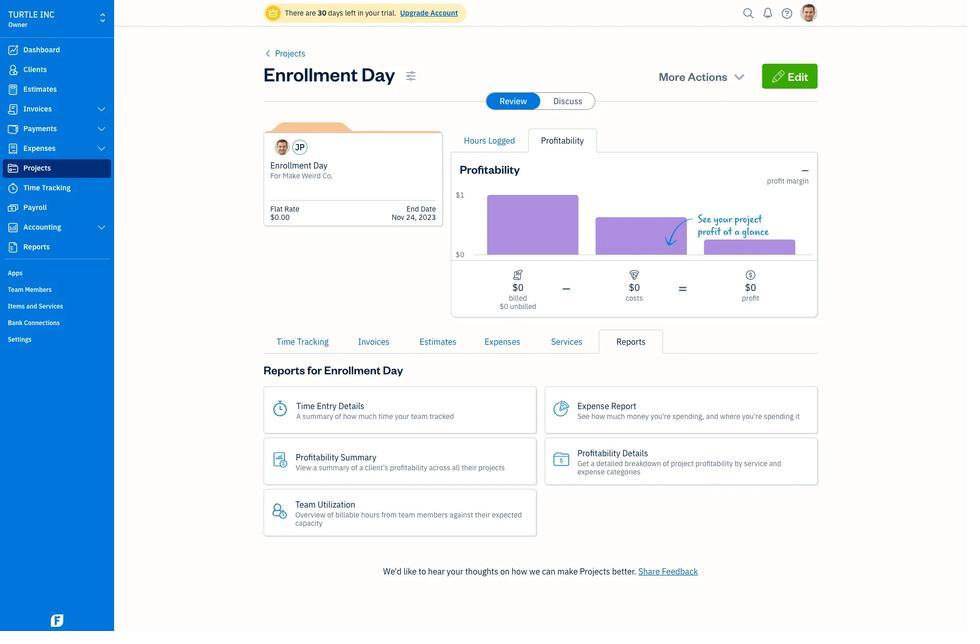 Task type: locate. For each thing, give the bounding box(es) containing it.
where
[[720, 412, 740, 421]]

0 vertical spatial project
[[735, 214, 762, 226]]

enrollment down projects button
[[264, 62, 358, 86]]

breakdown
[[625, 459, 661, 468]]

projects link
[[3, 159, 111, 178]]

their right all at the left bottom of page
[[462, 463, 477, 472]]

2 vertical spatial and
[[769, 459, 781, 468]]

your right 'time'
[[395, 412, 409, 421]]

payments link
[[3, 120, 111, 139]]

expenses link down unbilled
[[470, 330, 535, 354]]

hours logged
[[464, 135, 515, 146]]

summary down entry
[[303, 412, 333, 421]]

account
[[430, 8, 458, 18]]

upgrade account link
[[398, 8, 458, 18]]

costs
[[626, 294, 643, 303]]

0 horizontal spatial team
[[8, 286, 23, 294]]

0 horizontal spatial services
[[39, 302, 63, 310]]

$0 inside $0 costs
[[629, 282, 640, 294]]

and right items
[[26, 302, 37, 310]]

1 vertical spatial estimates link
[[406, 330, 470, 354]]

expense report see how much money you're spending, and where you're spending it
[[577, 401, 800, 421]]

profitability left across
[[390, 463, 427, 472]]

and
[[26, 302, 37, 310], [706, 412, 718, 421], [769, 459, 781, 468]]

0 horizontal spatial time tracking
[[23, 183, 71, 192]]

team for members
[[8, 286, 23, 294]]

enrollment up make
[[270, 160, 311, 171]]

chevron large down image
[[97, 105, 106, 114], [97, 125, 106, 133]]

team inside main element
[[8, 286, 23, 294]]

1 vertical spatial invoices link
[[342, 330, 406, 354]]

1 horizontal spatial expenses link
[[470, 330, 535, 354]]

estimates inside main element
[[23, 85, 57, 94]]

team right from at the bottom of the page
[[398, 510, 415, 520]]

profit inside see your project profit at a glance
[[698, 226, 721, 238]]

projects button
[[264, 47, 305, 60]]

of
[[335, 412, 341, 421], [663, 459, 669, 468], [351, 463, 358, 472], [327, 510, 334, 520]]

1 vertical spatial expenses
[[485, 337, 520, 347]]

0 vertical spatial and
[[26, 302, 37, 310]]

a down the summary
[[359, 463, 363, 472]]

logged
[[488, 135, 515, 146]]

invoices link up reports for enrollment day
[[342, 330, 406, 354]]

profitability inside profitability summary view a summary of a client's profitability across all their projects
[[390, 463, 427, 472]]

details
[[339, 401, 364, 411], [622, 448, 648, 458]]

0 horizontal spatial expenses
[[23, 144, 56, 153]]

0 horizontal spatial projects
[[23, 163, 51, 173]]

0 horizontal spatial time tracking link
[[3, 179, 111, 198]]

profit left "at"
[[698, 226, 721, 238]]

time tracking link up for
[[264, 330, 342, 354]]

0 horizontal spatial profit
[[698, 226, 721, 238]]

a inside profitability details get a detailed breakdown of project profitability by service and expense categories
[[591, 459, 595, 468]]

0 vertical spatial day
[[362, 62, 395, 86]]

0 vertical spatial invoices link
[[3, 100, 111, 119]]

0 vertical spatial team
[[8, 286, 23, 294]]

main element
[[0, 0, 140, 631]]

0 horizontal spatial see
[[577, 412, 590, 421]]

glance
[[742, 226, 769, 238]]

0 horizontal spatial invoices link
[[3, 100, 111, 119]]

team down apps
[[8, 286, 23, 294]]

you're right money
[[651, 412, 671, 421]]

profitability for profitability summary
[[390, 463, 427, 472]]

their right against
[[475, 510, 490, 520]]

of down utilization
[[327, 510, 334, 520]]

unbilled
[[510, 302, 536, 311]]

1 horizontal spatial profit
[[742, 294, 759, 303]]

profitability up detailed
[[577, 448, 620, 458]]

project up glance
[[735, 214, 762, 226]]

$0 for $0 costs
[[629, 282, 640, 294]]

1 horizontal spatial estimates link
[[406, 330, 470, 354]]

connections
[[24, 319, 60, 327]]

1 vertical spatial see
[[577, 412, 590, 421]]

0 vertical spatial chevron large down image
[[97, 145, 106, 153]]

your up "at"
[[714, 214, 732, 226]]

invoices inside main element
[[23, 104, 52, 114]]

of inside profitability summary view a summary of a client's profitability across all their projects
[[351, 463, 358, 472]]

invoices link up payments link
[[3, 100, 111, 119]]

2 vertical spatial enrollment
[[324, 363, 381, 377]]

chevron large down image up projects link
[[97, 145, 106, 153]]

1 vertical spatial project
[[671, 459, 694, 468]]

projects right 'project' icon
[[23, 163, 51, 173]]

inc
[[40, 9, 55, 20]]

accounting
[[23, 223, 61, 232]]

enrollment inside enrollment day for make weird co.
[[270, 160, 311, 171]]

0 vertical spatial invoices
[[23, 104, 52, 114]]

enrollment right for
[[324, 363, 381, 377]]

thoughts
[[465, 567, 498, 577]]

edit
[[788, 69, 808, 84]]

how right on
[[512, 567, 527, 577]]

actions
[[688, 69, 727, 84]]

0 vertical spatial reports link
[[3, 238, 111, 257]]

0 horizontal spatial expenses link
[[3, 140, 111, 158]]

get
[[577, 459, 589, 468]]

0 horizontal spatial how
[[343, 412, 357, 421]]

turtle inc owner
[[8, 9, 55, 29]]

0 vertical spatial tracking
[[42, 183, 71, 192]]

2 horizontal spatial profit
[[767, 176, 785, 186]]

0 vertical spatial details
[[339, 401, 364, 411]]

enrollment day
[[264, 62, 395, 86]]

1 horizontal spatial invoices link
[[342, 330, 406, 354]]

1 vertical spatial chevron large down image
[[97, 125, 106, 133]]

expenses down payments
[[23, 144, 56, 153]]

time inside time entry details a summary of how much time your team tracked
[[296, 401, 315, 411]]

0 vertical spatial estimates link
[[3, 80, 111, 99]]

pencil image
[[771, 69, 786, 84]]

time inside main element
[[23, 183, 40, 192]]

1 vertical spatial details
[[622, 448, 648, 458]]

their
[[462, 463, 477, 472], [475, 510, 490, 520]]

team for utilization
[[295, 499, 316, 510]]

0 vertical spatial estimates
[[23, 85, 57, 94]]

24,
[[406, 213, 417, 222]]

enrollment day for make weird co.
[[270, 160, 333, 181]]

from
[[381, 510, 397, 520]]

projects right the chevronleft image
[[275, 48, 305, 59]]

1 vertical spatial chevron large down image
[[97, 224, 106, 232]]

team members
[[8, 286, 52, 294]]

0 horizontal spatial tracking
[[42, 183, 71, 192]]

team inside team utilization overview of billable hours from team members against their expected capacity
[[295, 499, 316, 510]]

1 vertical spatial their
[[475, 510, 490, 520]]

0 horizontal spatial time
[[23, 183, 40, 192]]

reports for the rightmost the reports link
[[617, 337, 646, 347]]

reports left for
[[264, 363, 305, 377]]

chevron large down image down payroll link
[[97, 224, 106, 232]]

how inside expense report see how much money you're spending, and where you're spending it
[[591, 412, 605, 421]]

service
[[744, 459, 767, 468]]

$0 for $0 billed $0 unbilled
[[512, 282, 524, 294]]

1 horizontal spatial and
[[706, 412, 718, 421]]

expenses
[[23, 144, 56, 153], [485, 337, 520, 347]]

team up overview
[[295, 499, 316, 510]]

1 vertical spatial enrollment
[[270, 160, 311, 171]]

your
[[365, 8, 380, 18], [714, 214, 732, 226], [395, 412, 409, 421], [447, 567, 463, 577]]

time tracking up for
[[277, 337, 329, 347]]

2 vertical spatial reports
[[264, 363, 305, 377]]

0 horizontal spatial reports link
[[3, 238, 111, 257]]

expenses link
[[3, 140, 111, 158], [470, 330, 535, 354]]

spending
[[764, 412, 794, 421]]

your right hear
[[447, 567, 463, 577]]

project image
[[7, 163, 19, 174]]

expenses down unbilled
[[485, 337, 520, 347]]

much
[[358, 412, 377, 421], [607, 412, 625, 421]]

summary inside time entry details a summary of how much time your team tracked
[[303, 412, 333, 421]]

day for enrollment day for make weird co.
[[313, 160, 328, 171]]

day left settings for this project "image"
[[362, 62, 395, 86]]

details up 'breakdown'
[[622, 448, 648, 458]]

apps
[[8, 269, 23, 277]]

2 chevron large down image from the top
[[97, 125, 106, 133]]

0 vertical spatial time tracking link
[[3, 179, 111, 198]]

dashboard image
[[7, 45, 19, 56]]

1 vertical spatial projects
[[23, 163, 51, 173]]

0 horizontal spatial details
[[339, 401, 364, 411]]

enrollment for enrollment day for make weird co.
[[270, 160, 311, 171]]

1 horizontal spatial time tracking link
[[264, 330, 342, 354]]

reports
[[23, 242, 50, 252], [617, 337, 646, 347], [264, 363, 305, 377]]

2 vertical spatial time
[[296, 401, 315, 411]]

on
[[500, 567, 510, 577]]

1 vertical spatial time
[[277, 337, 295, 347]]

0 vertical spatial see
[[698, 214, 711, 226]]

day inside enrollment day for make weird co.
[[313, 160, 328, 171]]

detailed
[[596, 459, 623, 468]]

details right entry
[[339, 401, 364, 411]]

1 horizontal spatial expenses
[[485, 337, 520, 347]]

1 vertical spatial day
[[313, 160, 328, 171]]

$0 for $0 profit
[[745, 282, 756, 294]]

search image
[[740, 5, 757, 21]]

invoices up payments
[[23, 104, 52, 114]]

2 vertical spatial profit
[[742, 294, 759, 303]]

0 vertical spatial summary
[[303, 412, 333, 421]]

we'd
[[383, 567, 402, 577]]

much left 'time'
[[358, 412, 377, 421]]

chevron large down image for invoices
[[97, 105, 106, 114]]

weird
[[302, 171, 321, 181]]

summary down the summary
[[319, 463, 349, 472]]

1 much from the left
[[358, 412, 377, 421]]

categories
[[607, 467, 641, 477]]

edit link
[[762, 64, 818, 89]]

money
[[627, 412, 649, 421]]

and inside expense report see how much money you're spending, and where you're spending it
[[706, 412, 718, 421]]

profitability
[[541, 135, 584, 146], [460, 162, 520, 176], [577, 448, 620, 458], [296, 452, 339, 463]]

a
[[735, 226, 740, 238], [591, 459, 595, 468], [313, 463, 317, 472], [359, 463, 363, 472]]

0 vertical spatial their
[[462, 463, 477, 472]]

report
[[611, 401, 636, 411]]

1 vertical spatial profit
[[698, 226, 721, 238]]

tracking up for
[[297, 337, 329, 347]]

how left 'time'
[[343, 412, 357, 421]]

estimates link for the invoices link to the top
[[3, 80, 111, 99]]

and right service
[[769, 459, 781, 468]]

0 horizontal spatial invoices
[[23, 104, 52, 114]]

expenses inside main element
[[23, 144, 56, 153]]

and inside profitability details get a detailed breakdown of project profitability by service and expense categories
[[769, 459, 781, 468]]

time
[[23, 183, 40, 192], [277, 337, 295, 347], [296, 401, 315, 411]]

project right 'breakdown'
[[671, 459, 694, 468]]

of inside time entry details a summary of how much time your team tracked
[[335, 412, 341, 421]]

1 vertical spatial reports
[[617, 337, 646, 347]]

are
[[305, 8, 316, 18]]

their inside profitability summary view a summary of a client's profitability across all their projects
[[462, 463, 477, 472]]

discuss link
[[541, 93, 595, 109]]

0 vertical spatial time tracking
[[23, 183, 71, 192]]

reports link
[[3, 238, 111, 257], [599, 330, 663, 354]]

report image
[[7, 242, 19, 253]]

of down entry
[[335, 412, 341, 421]]

0 vertical spatial projects
[[275, 48, 305, 59]]

spending,
[[673, 412, 704, 421]]

2 you're from the left
[[742, 412, 762, 421]]

1 horizontal spatial you're
[[742, 412, 762, 421]]

invoices
[[23, 104, 52, 114], [358, 337, 390, 347]]

summary
[[303, 412, 333, 421], [319, 463, 349, 472]]

profitability inside profitability summary view a summary of a client's profitability across all their projects
[[296, 452, 339, 463]]

1 vertical spatial services
[[551, 337, 583, 347]]

tracking
[[42, 183, 71, 192], [297, 337, 329, 347]]

2 chevron large down image from the top
[[97, 224, 106, 232]]

profitability left by
[[696, 459, 733, 468]]

and left where on the bottom right of page
[[706, 412, 718, 421]]

1 vertical spatial expenses link
[[470, 330, 535, 354]]

their inside team utilization overview of billable hours from team members against their expected capacity
[[475, 510, 490, 520]]

1 vertical spatial reports link
[[599, 330, 663, 354]]

summary
[[341, 452, 376, 463]]

profit inside — profit margin
[[767, 176, 785, 186]]

1 vertical spatial team
[[398, 510, 415, 520]]

see inside see your project profit at a glance
[[698, 214, 711, 226]]

much down the report
[[607, 412, 625, 421]]

of inside team utilization overview of billable hours from team members against their expected capacity
[[327, 510, 334, 520]]

chevron large down image inside payments link
[[97, 125, 106, 133]]

1 vertical spatial and
[[706, 412, 718, 421]]

time
[[378, 412, 393, 421]]

day up co.
[[313, 160, 328, 171]]

0 vertical spatial team
[[411, 412, 428, 421]]

reports link down costs
[[599, 330, 663, 354]]

a right "at"
[[735, 226, 740, 238]]

of right 'breakdown'
[[663, 459, 669, 468]]

1 vertical spatial summary
[[319, 463, 349, 472]]

0 horizontal spatial profitability
[[390, 463, 427, 472]]

upgrade
[[400, 8, 429, 18]]

chevron large down image for expenses
[[97, 145, 106, 153]]

0 horizontal spatial project
[[671, 459, 694, 468]]

profitability up view
[[296, 452, 339, 463]]

profit left margin
[[767, 176, 785, 186]]

0 vertical spatial reports
[[23, 242, 50, 252]]

2 horizontal spatial how
[[591, 412, 605, 421]]

across
[[429, 463, 450, 472]]

1 horizontal spatial estimates
[[420, 337, 457, 347]]

$0 inside $0 profit
[[745, 282, 756, 294]]

1 horizontal spatial profitability
[[696, 459, 733, 468]]

to
[[419, 567, 426, 577]]

2 horizontal spatial reports
[[617, 337, 646, 347]]

1 vertical spatial time tracking
[[277, 337, 329, 347]]

profit down dollarsigncircle icon
[[742, 294, 759, 303]]

profitability for profitability details
[[696, 459, 733, 468]]

chevron large down image
[[97, 145, 106, 153], [97, 224, 106, 232]]

2 horizontal spatial and
[[769, 459, 781, 468]]

1 horizontal spatial details
[[622, 448, 648, 458]]

reports down 'accounting'
[[23, 242, 50, 252]]

1 horizontal spatial team
[[295, 499, 316, 510]]

day up time entry details a summary of how much time your team tracked
[[383, 363, 403, 377]]

it
[[796, 412, 800, 421]]

view
[[296, 463, 312, 472]]

how down expense on the right
[[591, 412, 605, 421]]

how
[[343, 412, 357, 421], [591, 412, 605, 421], [512, 567, 527, 577]]

1 vertical spatial tracking
[[297, 337, 329, 347]]

1 chevron large down image from the top
[[97, 145, 106, 153]]

capacity
[[295, 519, 323, 528]]

more
[[659, 69, 686, 84]]

0 vertical spatial time
[[23, 183, 40, 192]]

projects right make
[[580, 567, 610, 577]]

2 horizontal spatial time
[[296, 401, 315, 411]]

1 chevron large down image from the top
[[97, 105, 106, 114]]

team left tracked
[[411, 412, 428, 421]]

your right in
[[365, 8, 380, 18]]

0 vertical spatial profit
[[767, 176, 785, 186]]

2 much from the left
[[607, 412, 625, 421]]

a right get
[[591, 459, 595, 468]]

$0.00
[[270, 213, 290, 222]]

entry
[[317, 401, 337, 411]]

chevron large down image for accounting
[[97, 224, 106, 232]]

payments
[[23, 124, 57, 133]]

0 vertical spatial chevron large down image
[[97, 105, 106, 114]]

time tracking link up payroll link
[[3, 179, 111, 198]]

2 horizontal spatial projects
[[580, 567, 610, 577]]

share
[[638, 567, 660, 577]]

time tracking down projects link
[[23, 183, 71, 192]]

reports down costs
[[617, 337, 646, 347]]

1 horizontal spatial projects
[[275, 48, 305, 59]]

you're right where on the bottom right of page
[[742, 412, 762, 421]]

tracking down projects link
[[42, 183, 71, 192]]

left
[[345, 8, 356, 18]]

dollarsigncircle image
[[745, 269, 756, 282]]

summary inside profitability summary view a summary of a client's profitability across all their projects
[[319, 463, 349, 472]]

share feedback button
[[638, 566, 698, 578]]

profitability inside profitability details get a detailed breakdown of project profitability by service and expense categories
[[696, 459, 733, 468]]

1 vertical spatial time tracking link
[[264, 330, 342, 354]]

invoices up reports for enrollment day
[[358, 337, 390, 347]]

project inside see your project profit at a glance
[[735, 214, 762, 226]]

1 vertical spatial team
[[295, 499, 316, 510]]

0 horizontal spatial estimates
[[23, 85, 57, 94]]

of down the summary
[[351, 463, 358, 472]]

flat rate $0.00
[[270, 204, 299, 222]]

expenses link up projects link
[[3, 140, 111, 158]]

1 horizontal spatial see
[[698, 214, 711, 226]]

0 horizontal spatial estimates link
[[3, 80, 111, 99]]

reports link down accounting link
[[3, 238, 111, 257]]

discuss
[[553, 96, 582, 106]]

0 vertical spatial enrollment
[[264, 62, 358, 86]]



Task type: vqa. For each thing, say whether or not it's contained in the screenshot.
and to the bottom
yes



Task type: describe. For each thing, give the bounding box(es) containing it.
services link
[[535, 330, 599, 354]]

enrollment for enrollment day
[[264, 62, 358, 86]]

much inside time entry details a summary of how much time your team tracked
[[358, 412, 377, 421]]

profitability summary view a summary of a client's profitability across all their projects
[[296, 452, 505, 472]]

margin
[[786, 176, 809, 186]]

settings
[[8, 336, 32, 343]]

$0 costs
[[626, 282, 643, 303]]

reports for enrollment day
[[264, 363, 403, 377]]

reports for reports for enrollment day
[[264, 363, 305, 377]]

chevrondown image
[[732, 69, 747, 84]]

1 horizontal spatial reports link
[[599, 330, 663, 354]]

chevronleft image
[[264, 47, 273, 60]]

a right view
[[313, 463, 317, 472]]

members
[[417, 510, 448, 520]]

1 horizontal spatial how
[[512, 567, 527, 577]]

days
[[328, 8, 343, 18]]

items and services link
[[3, 298, 111, 314]]

2023
[[419, 213, 436, 222]]

1 horizontal spatial services
[[551, 337, 583, 347]]

owner
[[8, 21, 27, 29]]

crown image
[[268, 8, 279, 18]]

members
[[25, 286, 52, 294]]

dashboard link
[[3, 41, 111, 60]]

1 you're from the left
[[651, 412, 671, 421]]

make
[[283, 171, 300, 181]]

co.
[[323, 171, 333, 181]]

turtle
[[8, 9, 38, 20]]

feedback
[[662, 567, 698, 577]]

1 vertical spatial estimates
[[420, 337, 457, 347]]

much inside expense report see how much money you're spending, and where you're spending it
[[607, 412, 625, 421]]

your inside see your project profit at a glance
[[714, 214, 732, 226]]

profit for —
[[767, 176, 785, 186]]

expected
[[492, 510, 522, 520]]

profitability down the hours logged button
[[460, 162, 520, 176]]

time entry details a summary of how much time your team tracked
[[296, 401, 454, 421]]

notifications image
[[760, 3, 776, 23]]

we'd like to hear your thoughts on how we can make projects better. share feedback
[[383, 567, 698, 577]]

against
[[450, 510, 473, 520]]

team inside team utilization overview of billable hours from team members against their expected capacity
[[398, 510, 415, 520]]

items
[[8, 302, 25, 310]]

profitability down discuss
[[541, 135, 584, 146]]

team inside time entry details a summary of how much time your team tracked
[[411, 412, 428, 421]]

2 vertical spatial day
[[383, 363, 403, 377]]

reports inside main element
[[23, 242, 50, 252]]

in
[[358, 8, 364, 18]]

for
[[307, 363, 322, 377]]

projects inside main element
[[23, 163, 51, 173]]

like
[[404, 567, 417, 577]]

estimates link for the bottommost expenses "link"
[[406, 330, 470, 354]]

invoices image
[[513, 269, 523, 282]]

money image
[[7, 203, 19, 213]]

time tracking inside main element
[[23, 183, 71, 192]]

at
[[723, 226, 732, 238]]

settings for this project image
[[406, 70, 416, 82]]

profit for $0
[[742, 294, 759, 303]]

1 horizontal spatial invoices
[[358, 337, 390, 347]]

overview
[[295, 510, 326, 520]]

your inside time entry details a summary of how much time your team tracked
[[395, 412, 409, 421]]

1 horizontal spatial time
[[277, 337, 295, 347]]

make
[[557, 567, 578, 577]]

1 horizontal spatial tracking
[[297, 337, 329, 347]]

go to help image
[[779, 5, 795, 21]]

chart image
[[7, 223, 19, 233]]

review link
[[486, 93, 540, 109]]

chevron large down image for payments
[[97, 125, 106, 133]]

jp
[[295, 142, 305, 153]]

summary for profitability
[[319, 463, 349, 472]]

more actions
[[659, 69, 727, 84]]

estimate image
[[7, 85, 19, 95]]

bank connections link
[[3, 315, 111, 331]]

services inside main element
[[39, 302, 63, 310]]

$0 for $0
[[456, 250, 464, 259]]

summary for time
[[303, 412, 333, 421]]

hours logged button
[[464, 134, 515, 147]]

expense image
[[7, 144, 19, 154]]

we
[[529, 567, 540, 577]]

timer image
[[7, 183, 19, 194]]

how inside time entry details a summary of how much time your team tracked
[[343, 412, 357, 421]]

freshbooks image
[[49, 615, 65, 627]]

there are 30 days left in your trial. upgrade account
[[285, 8, 458, 18]]

review
[[500, 96, 527, 106]]

client's
[[365, 463, 388, 472]]

settings link
[[3, 332, 111, 347]]

apps link
[[3, 265, 111, 281]]

billable
[[335, 510, 359, 520]]

client image
[[7, 65, 19, 75]]

see inside expense report see how much money you're spending, and where you're spending it
[[577, 412, 590, 421]]

hear
[[428, 567, 445, 577]]

billed
[[509, 294, 527, 303]]

hours
[[361, 510, 380, 520]]

a inside see your project profit at a glance
[[735, 226, 740, 238]]

and inside main element
[[26, 302, 37, 310]]

see your project profit at a glance
[[698, 214, 769, 238]]

end
[[406, 204, 419, 214]]

invoice image
[[7, 104, 19, 115]]

details inside profitability details get a detailed breakdown of project profitability by service and expense categories
[[622, 448, 648, 458]]

utilization
[[318, 499, 355, 510]]

a
[[296, 412, 301, 421]]

team utilization overview of billable hours from team members against their expected capacity
[[295, 499, 522, 528]]

$0 billed $0 unbilled
[[500, 282, 536, 311]]

expenses link inside main element
[[3, 140, 111, 158]]

there
[[285, 8, 304, 18]]

—
[[802, 164, 809, 176]]

expenses image
[[629, 269, 640, 282]]

tracking inside main element
[[42, 183, 71, 192]]

of inside profitability details get a detailed breakdown of project profitability by service and expense categories
[[663, 459, 669, 468]]

for
[[270, 171, 281, 181]]

date
[[421, 204, 436, 214]]

— profit margin
[[767, 164, 809, 186]]

details inside time entry details a summary of how much time your team tracked
[[339, 401, 364, 411]]

day for enrollment day
[[362, 62, 395, 86]]

clients
[[23, 65, 47, 74]]

trial.
[[381, 8, 396, 18]]

can
[[542, 567, 555, 577]]

payment image
[[7, 124, 19, 134]]

project inside profitability details get a detailed breakdown of project profitability by service and expense categories
[[671, 459, 694, 468]]

projects inside button
[[275, 48, 305, 59]]

rate
[[285, 204, 299, 214]]

1 horizontal spatial time tracking
[[277, 337, 329, 347]]

clients link
[[3, 61, 111, 79]]

$0 profit
[[742, 282, 759, 303]]

items and services
[[8, 302, 63, 310]]

profitability inside profitability details get a detailed breakdown of project profitability by service and expense categories
[[577, 448, 620, 458]]

flat
[[270, 204, 283, 214]]



